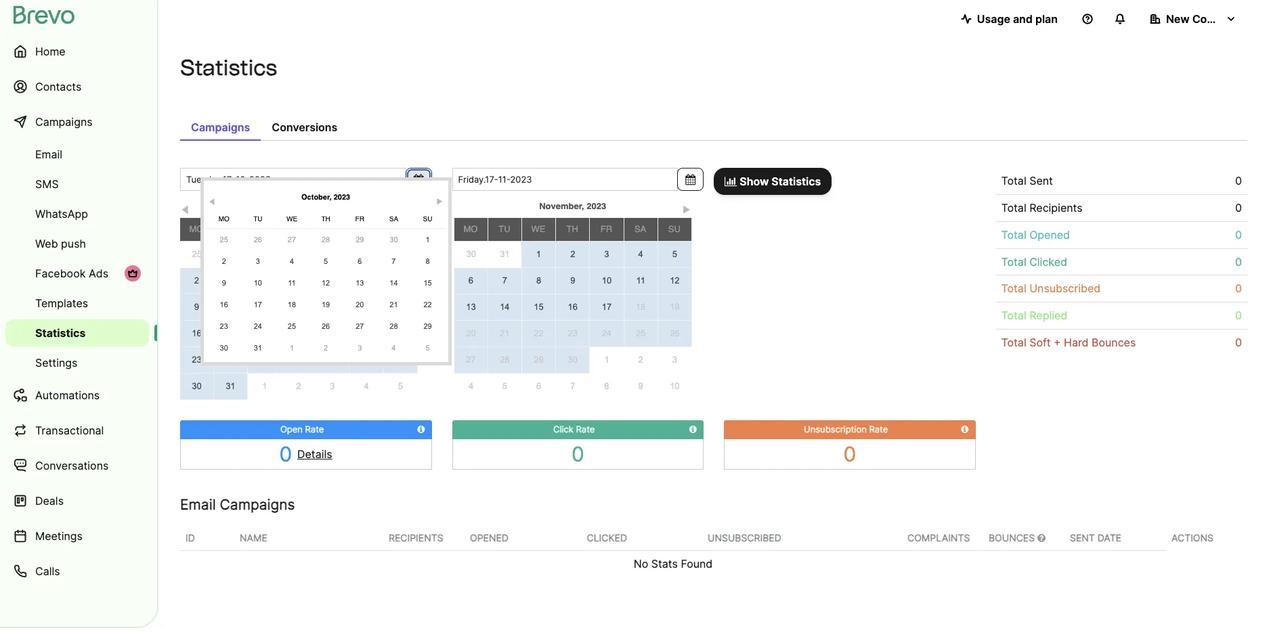 Task type: describe. For each thing, give the bounding box(es) containing it.
info circle image
[[418, 426, 425, 434]]

replied
[[1030, 309, 1068, 323]]

templates
[[35, 297, 88, 310]]

contacts link
[[5, 70, 149, 103]]

total recipients
[[1002, 201, 1083, 215]]

soft
[[1030, 336, 1051, 350]]

meetings
[[35, 530, 83, 543]]

october, 2023 ▶
[[302, 193, 443, 206]]

usage and plan button
[[950, 5, 1069, 33]]

calendar image
[[414, 174, 424, 185]]

automations
[[35, 389, 100, 402]]

transactional link
[[5, 415, 149, 447]]

0 horizontal spatial 17
[[226, 329, 236, 339]]

unsubscription
[[804, 424, 867, 435]]

From text field
[[180, 168, 406, 191]]

2 horizontal spatial 11
[[637, 276, 646, 286]]

info circle image for unsubscription rate
[[962, 426, 969, 434]]

usage
[[978, 12, 1011, 26]]

actions
[[1172, 533, 1214, 544]]

web push link
[[5, 230, 149, 257]]

calls
[[35, 565, 60, 579]]

conversions link
[[261, 114, 349, 141]]

0 for total clicked
[[1236, 255, 1243, 269]]

0 horizontal spatial th
[[292, 224, 304, 234]]

push
[[61, 237, 86, 251]]

0 vertical spatial unsubscribed
[[1030, 282, 1101, 296]]

hard
[[1065, 336, 1089, 350]]

total unsubscribed
[[1002, 282, 1101, 296]]

su for october, 2023 ▶
[[423, 215, 433, 223]]

1 horizontal spatial 17
[[254, 301, 262, 309]]

0 horizontal spatial su
[[394, 224, 406, 234]]

1 horizontal spatial 11
[[288, 279, 296, 287]]

tu for 7
[[499, 224, 511, 234]]

and
[[1014, 12, 1033, 26]]

1 horizontal spatial opened
[[1030, 228, 1071, 242]]

calls link
[[5, 556, 149, 588]]

complaints
[[908, 532, 971, 544]]

mo for 3
[[219, 215, 230, 223]]

1 horizontal spatial 22
[[424, 301, 432, 309]]

+
[[1054, 336, 1061, 350]]

email for email campaigns
[[180, 496, 216, 513]]

12 for 21 link associated with rightmost the ◀ link "15" link
[[322, 279, 330, 287]]

1 horizontal spatial 18
[[288, 301, 296, 309]]

1 horizontal spatial 21
[[390, 301, 398, 309]]

click rate
[[554, 424, 595, 435]]

rate for open rate
[[305, 424, 324, 435]]

0 for total opened
[[1236, 228, 1243, 242]]

31 link for 21 link corresponding to the leftmost the ◀ link
[[214, 374, 247, 400]]

sent date
[[1071, 532, 1122, 544]]

1 horizontal spatial 14
[[390, 279, 398, 287]]

0 horizontal spatial 22
[[396, 329, 406, 339]]

total for total clicked
[[1002, 255, 1027, 269]]

conversations link
[[5, 450, 149, 482]]

settings
[[35, 356, 78, 370]]

sent
[[1071, 532, 1096, 544]]

facebook
[[35, 267, 86, 281]]

23 for 21 link associated with rightmost the ◀ link
[[220, 323, 228, 331]]

0 horizontal spatial bounces
[[989, 532, 1038, 544]]

statistics link
[[5, 320, 149, 347]]

october,
[[302, 193, 332, 202]]

november,
[[540, 201, 585, 211]]

0 horizontal spatial we
[[257, 224, 271, 234]]

13 for 20 'link' corresponding to 21 link associated with rightmost the ◀ link
[[356, 279, 364, 287]]

settings link
[[5, 350, 149, 377]]

total soft + hard bounces
[[1002, 336, 1136, 350]]

20 for 21 link corresponding to the leftmost the ◀ link
[[328, 329, 338, 339]]

automations link
[[5, 379, 149, 412]]

1 horizontal spatial campaigns link
[[180, 114, 261, 141]]

2 horizontal spatial 12
[[670, 276, 680, 286]]

0 horizontal spatial campaigns link
[[5, 106, 149, 138]]

total sent
[[1002, 174, 1054, 188]]

2 horizontal spatial 23
[[568, 329, 578, 339]]

whatsapp
[[35, 207, 88, 221]]

0 horizontal spatial unsubscribed
[[708, 532, 782, 544]]

12 for 21 link corresponding to the leftmost the ◀ link's "15" link
[[294, 302, 304, 312]]

2 horizontal spatial 15
[[534, 302, 544, 312]]

0 horizontal spatial fr
[[326, 224, 338, 234]]

total clicked
[[1002, 255, 1068, 269]]

unsubscription rate
[[804, 424, 889, 435]]

24 for the leftmost the ◀ link
[[226, 355, 236, 365]]

21 link for the leftmost the ◀ link
[[350, 321, 383, 347]]

deals link
[[5, 485, 149, 518]]

total for total soft + hard bounces
[[1002, 336, 1027, 350]]

open rate
[[280, 424, 324, 435]]

13 for 20 'link' related to 21 link corresponding to the leftmost the ◀ link
[[328, 302, 338, 312]]

whatsapp link
[[5, 201, 149, 228]]

23 link for 21 link associated with rightmost the ◀ link
[[210, 317, 238, 336]]

0 horizontal spatial mo
[[189, 224, 204, 234]]

transactional
[[35, 424, 104, 438]]

november, 2023 link
[[488, 199, 658, 215]]

0 horizontal spatial ◀
[[181, 205, 190, 215]]

name
[[240, 532, 268, 544]]

2 horizontal spatial 21
[[500, 329, 510, 339]]

stats
[[652, 557, 678, 571]]

found
[[681, 557, 713, 571]]

new company
[[1167, 12, 1243, 26]]

0 horizontal spatial tu
[[224, 224, 236, 234]]

20 link for 21 link associated with rightmost the ◀ link
[[346, 295, 374, 314]]

facebook ads
[[35, 267, 108, 281]]

info circle image for click rate
[[690, 426, 697, 434]]

conversations
[[35, 459, 109, 473]]

new
[[1167, 12, 1190, 26]]

1 horizontal spatial 15
[[424, 279, 432, 287]]

0 horizontal spatial 15
[[396, 302, 406, 312]]

24 link for 21 link associated with rightmost the ◀ link "15" link
[[244, 317, 272, 336]]

statistics inside button
[[772, 175, 821, 188]]

total for total opened
[[1002, 228, 1027, 242]]

home
[[35, 45, 65, 58]]

0 for total soft + hard bounces
[[1236, 336, 1243, 350]]

web push
[[35, 237, 86, 251]]

To text field
[[452, 168, 678, 191]]

date
[[1098, 532, 1122, 544]]

company
[[1193, 12, 1243, 26]]

facebook ads link
[[5, 260, 149, 287]]

0 details
[[280, 442, 333, 467]]

no
[[634, 557, 649, 571]]

0 horizontal spatial 18
[[260, 329, 270, 339]]

2 horizontal spatial 14
[[500, 302, 510, 312]]

0 vertical spatial 31 link
[[488, 242, 522, 268]]

deals
[[35, 495, 64, 508]]

show statistics
[[737, 175, 821, 188]]

0 horizontal spatial 19
[[294, 329, 304, 339]]

total for total unsubscribed
[[1002, 282, 1027, 296]]

21 link for rightmost the ◀ link
[[380, 295, 408, 314]]

click
[[554, 424, 574, 435]]

20 link for 21 link corresponding to the leftmost the ◀ link
[[316, 321, 349, 347]]

0 for total replied
[[1236, 309, 1243, 323]]

show
[[740, 175, 769, 188]]



Task type: locate. For each thing, give the bounding box(es) containing it.
total for total replied
[[1002, 309, 1027, 323]]

1 info circle image from the left
[[690, 426, 697, 434]]

bar chart image
[[725, 176, 737, 187]]

0 horizontal spatial 13
[[328, 302, 338, 312]]

2 horizontal spatial tu
[[499, 224, 511, 234]]

5 link
[[658, 242, 692, 268], [312, 252, 340, 271], [282, 268, 315, 294], [414, 339, 442, 358], [488, 374, 522, 400], [384, 374, 418, 400]]

24 link
[[244, 317, 272, 336], [590, 321, 624, 347], [214, 348, 247, 373]]

total opened
[[1002, 228, 1071, 242]]

0 horizontal spatial 21
[[362, 329, 372, 339]]

2023 for november, 2023
[[587, 201, 607, 211]]

th down november, 2023 link
[[567, 224, 579, 234]]

email campaigns
[[180, 496, 295, 513]]

fr for 3
[[355, 215, 364, 223]]

1 horizontal spatial clicked
[[1030, 255, 1068, 269]]

0 for total recipients
[[1236, 201, 1243, 215]]

2 horizontal spatial statistics
[[772, 175, 821, 188]]

total down total sent
[[1002, 201, 1027, 215]]

clicked
[[1030, 255, 1068, 269], [587, 532, 627, 544]]

we for 7
[[532, 224, 546, 234]]

1 horizontal spatial 20
[[356, 301, 364, 309]]

conversions
[[272, 121, 338, 134]]

2 horizontal spatial 20
[[466, 329, 476, 339]]

2 horizontal spatial rate
[[870, 424, 889, 435]]

2 horizontal spatial 16
[[568, 302, 578, 312]]

rate for click rate
[[576, 424, 595, 435]]

0 horizontal spatial 16
[[192, 329, 202, 339]]

web
[[35, 237, 58, 251]]

1 horizontal spatial 2023
[[587, 201, 607, 211]]

0
[[1236, 174, 1243, 188], [1236, 201, 1243, 215], [1236, 228, 1243, 242], [1236, 255, 1243, 269], [1236, 282, 1243, 296], [1236, 309, 1243, 323], [1236, 336, 1243, 350], [280, 442, 292, 467], [572, 442, 584, 467], [844, 442, 857, 467]]

show statistics button
[[714, 168, 832, 195]]

email up the sms
[[35, 148, 62, 161]]

23 link
[[210, 317, 238, 336], [556, 321, 590, 347], [180, 348, 213, 373]]

statistics
[[180, 55, 277, 81], [772, 175, 821, 188], [35, 327, 86, 340]]

8
[[426, 257, 430, 266], [398, 276, 403, 286], [537, 276, 542, 286], [605, 381, 610, 391]]

open
[[280, 424, 303, 435]]

1 total from the top
[[1002, 174, 1027, 188]]

fr for 7
[[601, 224, 613, 234]]

0 horizontal spatial email
[[35, 148, 62, 161]]

2 total from the top
[[1002, 201, 1027, 215]]

1 horizontal spatial ◀
[[209, 198, 216, 206]]

2 rate from the left
[[576, 424, 595, 435]]

25
[[220, 236, 228, 244], [192, 250, 202, 260], [288, 323, 296, 331], [636, 329, 646, 339], [260, 355, 270, 365]]

calendar image
[[686, 174, 696, 185]]

1 vertical spatial statistics
[[772, 175, 821, 188]]

email for email
[[35, 148, 62, 161]]

1 horizontal spatial ▶ link
[[682, 203, 692, 215]]

21
[[390, 301, 398, 309], [362, 329, 372, 339], [500, 329, 510, 339]]

left___rvooi image
[[127, 268, 138, 279]]

1 horizontal spatial bounces
[[1092, 336, 1136, 350]]

1 horizontal spatial email
[[180, 496, 216, 513]]

templates link
[[5, 290, 149, 317]]

1 vertical spatial 31 link
[[244, 339, 272, 358]]

▶ for october, 2023 ▶
[[437, 198, 443, 206]]

2023 inside 'november, 2023 ▶'
[[587, 201, 607, 211]]

we for 3
[[287, 215, 297, 223]]

22 link
[[414, 295, 442, 314], [384, 321, 417, 347], [522, 321, 556, 347]]

1 horizontal spatial recipients
[[1030, 201, 1083, 215]]

13
[[356, 279, 364, 287], [328, 302, 338, 312], [466, 302, 476, 312]]

sa for november, 2023
[[635, 224, 647, 234]]

2023 inside the october, 2023 ▶
[[334, 193, 350, 202]]

2 horizontal spatial 17
[[602, 302, 612, 312]]

3 total from the top
[[1002, 228, 1027, 242]]

29
[[356, 236, 364, 244], [328, 250, 338, 260], [424, 323, 432, 331], [396, 355, 406, 365], [534, 355, 544, 365]]

1 horizontal spatial statistics
[[180, 55, 277, 81]]

21 link
[[380, 295, 408, 314], [350, 321, 383, 347], [488, 321, 522, 347]]

email inside email link
[[35, 148, 62, 161]]

2 horizontal spatial 31
[[500, 250, 510, 260]]

0 vertical spatial clicked
[[1030, 255, 1068, 269]]

14
[[390, 279, 398, 287], [362, 302, 372, 312], [500, 302, 510, 312]]

th for 7
[[567, 224, 579, 234]]

1 horizontal spatial sa
[[389, 215, 398, 223]]

0 for total sent
[[1236, 174, 1243, 188]]

1 horizontal spatial 19
[[322, 301, 330, 309]]

2 horizontal spatial 13
[[466, 302, 476, 312]]

31 link for 21 link associated with rightmost the ◀ link
[[244, 339, 272, 358]]

th
[[321, 215, 331, 223], [292, 224, 304, 234], [567, 224, 579, 234]]

plan
[[1036, 12, 1058, 26]]

1 horizontal spatial ▶
[[683, 205, 691, 215]]

15 link for 21 link associated with rightmost the ◀ link
[[414, 274, 442, 293]]

▶ inside the october, 2023 ▶
[[437, 198, 443, 206]]

id
[[186, 532, 195, 544]]

1 horizontal spatial 13
[[356, 279, 364, 287]]

2023
[[334, 193, 350, 202], [587, 201, 607, 211]]

7
[[392, 257, 396, 266], [364, 276, 369, 286], [503, 276, 507, 286], [571, 381, 576, 392]]

campaigns
[[35, 115, 93, 129], [191, 121, 250, 134], [220, 496, 295, 513]]

sa
[[389, 215, 398, 223], [360, 224, 372, 234], [635, 224, 647, 234]]

7 total from the top
[[1002, 336, 1027, 350]]

mo for 7
[[464, 224, 478, 234]]

▶ link for november, 2023 ▶
[[682, 203, 692, 215]]

sms
[[35, 178, 59, 191]]

0 horizontal spatial ▶
[[437, 198, 443, 206]]

total up total clicked
[[1002, 228, 1027, 242]]

4 total from the top
[[1002, 255, 1027, 269]]

31
[[500, 250, 510, 260], [254, 344, 262, 352], [226, 381, 236, 392]]

1 vertical spatial clicked
[[587, 532, 627, 544]]

contacts
[[35, 80, 82, 94]]

0 horizontal spatial 23
[[192, 355, 202, 365]]

▶
[[437, 198, 443, 206], [683, 205, 691, 215]]

new company button
[[1140, 5, 1248, 33]]

tu for 3
[[254, 215, 263, 223]]

home link
[[5, 35, 149, 68]]

0 vertical spatial email
[[35, 148, 62, 161]]

rate for unsubscription rate
[[870, 424, 889, 435]]

6 link
[[346, 252, 374, 271], [316, 268, 349, 294], [455, 268, 488, 294], [522, 374, 556, 400]]

total for total recipients
[[1002, 201, 1027, 215]]

17
[[254, 301, 262, 309], [602, 302, 612, 312], [226, 329, 236, 339]]

23 for 21 link corresponding to the leftmost the ◀ link
[[192, 355, 202, 365]]

email
[[35, 148, 62, 161], [180, 496, 216, 513]]

sa for october, 2023
[[389, 215, 398, 223]]

fr down 'november, 2023 ▶'
[[601, 224, 613, 234]]

24
[[254, 323, 262, 331], [602, 329, 612, 339], [226, 355, 236, 365]]

0 horizontal spatial rate
[[305, 424, 324, 435]]

rate right unsubscription
[[870, 424, 889, 435]]

su down 'november, 2023 ▶'
[[669, 224, 681, 234]]

20 for 21 link associated with rightmost the ◀ link
[[356, 301, 364, 309]]

0 for total unsubscribed
[[1236, 282, 1243, 296]]

2 horizontal spatial 24
[[602, 329, 612, 339]]

1 rate from the left
[[305, 424, 324, 435]]

1 horizontal spatial ◀ link
[[207, 194, 217, 206]]

26
[[254, 236, 262, 244], [226, 250, 236, 260], [322, 323, 330, 331], [670, 329, 680, 339], [294, 355, 304, 365]]

1 horizontal spatial 16
[[220, 301, 228, 309]]

5 total from the top
[[1002, 282, 1027, 296]]

fr
[[355, 215, 364, 223], [326, 224, 338, 234], [601, 224, 613, 234]]

su down calendar image
[[423, 215, 433, 223]]

ads
[[89, 267, 108, 281]]

0 vertical spatial 31
[[500, 250, 510, 260]]

0 vertical spatial recipients
[[1030, 201, 1083, 215]]

unsubscribed up replied on the right
[[1030, 282, 1101, 296]]

4 link
[[624, 242, 658, 268], [278, 252, 306, 271], [248, 268, 281, 294], [380, 339, 408, 358], [455, 374, 488, 400], [350, 374, 384, 400]]

6 total from the top
[[1002, 309, 1027, 323]]

2 horizontal spatial 19
[[670, 302, 680, 312]]

1 horizontal spatial 31
[[254, 344, 262, 352]]

0 horizontal spatial clicked
[[587, 532, 627, 544]]

0 horizontal spatial 12
[[294, 302, 304, 312]]

2 horizontal spatial 18
[[636, 302, 646, 312]]

18 link
[[624, 295, 658, 320], [278, 295, 306, 314], [248, 321, 281, 347]]

1 horizontal spatial we
[[287, 215, 297, 223]]

2 horizontal spatial sa
[[635, 224, 647, 234]]

2 horizontal spatial th
[[567, 224, 579, 234]]

rate right the "click"
[[576, 424, 595, 435]]

th down october, 2023 link
[[321, 215, 331, 223]]

1 horizontal spatial info circle image
[[962, 426, 969, 434]]

sms link
[[5, 171, 149, 198]]

0 horizontal spatial info circle image
[[690, 426, 697, 434]]

3 link
[[590, 242, 624, 268], [244, 252, 272, 271], [214, 268, 247, 294], [346, 339, 374, 358], [658, 348, 692, 374], [316, 374, 350, 400]]

2 vertical spatial 31
[[226, 381, 236, 392]]

1 vertical spatial opened
[[470, 532, 509, 544]]

we
[[287, 215, 297, 223], [257, 224, 271, 234], [532, 224, 546, 234]]

2023 right october,
[[334, 193, 350, 202]]

0 horizontal spatial ▶ link
[[435, 194, 445, 206]]

total down total opened
[[1002, 255, 1027, 269]]

0 horizontal spatial 11
[[260, 302, 269, 312]]

8 link
[[414, 252, 442, 271], [384, 268, 417, 294], [522, 268, 556, 294], [590, 374, 624, 400]]

2 horizontal spatial 22
[[534, 329, 544, 339]]

29 link
[[346, 230, 374, 249], [316, 242, 350, 268], [414, 317, 442, 336], [384, 348, 417, 373], [522, 348, 556, 373]]

total down total clicked
[[1002, 282, 1027, 296]]

0 vertical spatial opened
[[1030, 228, 1071, 242]]

1 horizontal spatial unsubscribed
[[1030, 282, 1101, 296]]

1 horizontal spatial fr
[[355, 215, 364, 223]]

2 horizontal spatial mo
[[464, 224, 478, 234]]

23 link for 21 link corresponding to the leftmost the ◀ link
[[180, 348, 213, 373]]

3 rate from the left
[[870, 424, 889, 435]]

▶ link for october, 2023 ▶
[[435, 194, 445, 206]]

15
[[424, 279, 432, 287], [396, 302, 406, 312], [534, 302, 544, 312]]

0 horizontal spatial statistics
[[35, 327, 86, 340]]

26 link
[[244, 230, 272, 249], [214, 242, 248, 268], [312, 317, 340, 336], [658, 321, 692, 347], [282, 348, 315, 373]]

unsubscribed up found at the right bottom of page
[[708, 532, 782, 544]]

15 link
[[414, 274, 442, 293], [384, 295, 417, 320], [522, 295, 556, 320]]

rate right open
[[305, 424, 324, 435]]

su for november, 2023 ▶
[[669, 224, 681, 234]]

details
[[298, 448, 333, 461]]

0 horizontal spatial 14
[[362, 302, 372, 312]]

2 info circle image from the left
[[962, 426, 969, 434]]

1 horizontal spatial rate
[[576, 424, 595, 435]]

1 vertical spatial unsubscribed
[[708, 532, 782, 544]]

total left replied on the right
[[1002, 309, 1027, 323]]

fr down october, 2023 link
[[326, 224, 338, 234]]

th for 3
[[321, 215, 331, 223]]

2023 right november,
[[587, 201, 607, 211]]

24 link for 21 link corresponding to the leftmost the ◀ link's "15" link
[[214, 348, 247, 373]]

1 horizontal spatial mo
[[219, 215, 230, 223]]

15 link for 21 link corresponding to the leftmost the ◀ link
[[384, 295, 417, 320]]

0 horizontal spatial recipients
[[389, 532, 444, 544]]

13 link
[[346, 274, 374, 293], [316, 295, 349, 320], [455, 295, 488, 320]]

total for total sent
[[1002, 174, 1027, 188]]

email link
[[5, 141, 149, 168]]

1 vertical spatial bounces
[[989, 532, 1038, 544]]

recipients
[[1030, 201, 1083, 215], [389, 532, 444, 544]]

0 horizontal spatial 2023
[[334, 193, 350, 202]]

total left sent
[[1002, 174, 1027, 188]]

no stats found
[[634, 557, 713, 571]]

0 horizontal spatial 24
[[226, 355, 236, 365]]

0 horizontal spatial sa
[[360, 224, 372, 234]]

1 horizontal spatial 12
[[322, 279, 330, 287]]

14 link
[[380, 274, 408, 293], [350, 295, 383, 320], [488, 295, 522, 320]]

1 vertical spatial email
[[180, 496, 216, 513]]

10 link
[[590, 268, 624, 294], [244, 274, 272, 293], [214, 295, 247, 320], [658, 374, 692, 400]]

2 horizontal spatial fr
[[601, 224, 613, 234]]

th down october,
[[292, 224, 304, 234]]

su down the october, 2023 ▶
[[394, 224, 406, 234]]

1 horizontal spatial th
[[321, 215, 331, 223]]

1 horizontal spatial 24
[[254, 323, 262, 331]]

9
[[571, 276, 576, 286], [222, 279, 226, 287], [194, 302, 199, 312], [639, 381, 644, 391]]

tu
[[254, 215, 263, 223], [224, 224, 236, 234], [499, 224, 511, 234]]

november, 2023 ▶
[[540, 201, 691, 215]]

16 link
[[556, 295, 590, 320], [210, 295, 238, 314], [180, 321, 213, 347]]

0 horizontal spatial 31
[[226, 381, 236, 392]]

email up id
[[180, 496, 216, 513]]

1 vertical spatial recipients
[[389, 532, 444, 544]]

meetings link
[[5, 520, 149, 553]]

2
[[571, 249, 576, 260], [222, 257, 226, 266], [194, 276, 199, 286], [324, 344, 328, 352], [639, 355, 644, 365], [296, 382, 301, 392]]

2023 for october, 2023
[[334, 193, 350, 202]]

1
[[426, 236, 430, 244], [536, 249, 541, 260], [290, 344, 294, 352], [605, 355, 610, 365], [262, 382, 267, 392]]

0 horizontal spatial opened
[[470, 532, 509, 544]]

total left soft
[[1002, 336, 1027, 350]]

▶ inside 'november, 2023 ▶'
[[683, 205, 691, 215]]

24 for rightmost the ◀ link
[[254, 323, 262, 331]]

usage and plan
[[978, 12, 1058, 26]]

0 horizontal spatial ◀ link
[[180, 203, 190, 215]]

▶ for november, 2023 ▶
[[683, 205, 691, 215]]

total replied
[[1002, 309, 1068, 323]]

fr down the october, 2023 ▶
[[355, 215, 364, 223]]

1 horizontal spatial tu
[[254, 215, 263, 223]]

sent
[[1030, 174, 1054, 188]]

october, 2023 link
[[241, 190, 411, 206]]

info circle image
[[690, 426, 697, 434], [962, 426, 969, 434]]



Task type: vqa. For each thing, say whether or not it's contained in the screenshot.
Trigger
no



